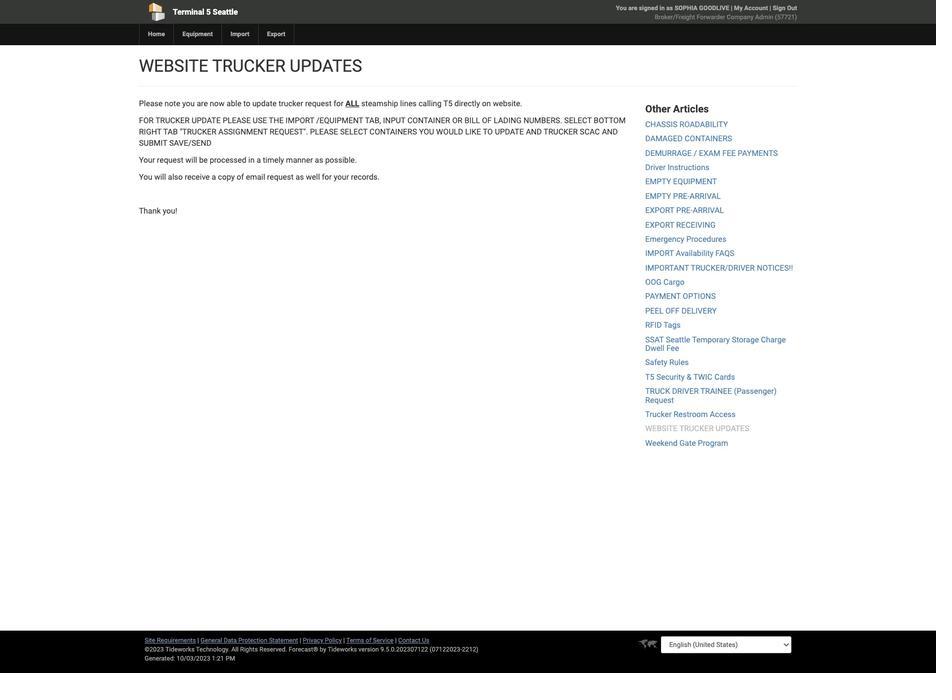 Task type: describe. For each thing, give the bounding box(es) containing it.
terminal 5 seattle link
[[139, 0, 403, 24]]

site requirements | general data protection statement | privacy policy | terms of service | contact us ©2023 tideworks technology. all rights reserved. forecast® by tideworks version 9.5.0.202307122 (07122023-2212) generated: 10/03/2023 1:21 pm
[[145, 637, 479, 662]]

roadability
[[680, 120, 728, 129]]

access
[[710, 410, 736, 419]]

goodlive
[[699, 5, 730, 12]]

damaged containers link
[[646, 134, 733, 143]]

2212)
[[462, 646, 479, 653]]

other
[[646, 103, 671, 115]]

tags
[[664, 321, 681, 330]]

1 horizontal spatial request
[[267, 172, 294, 181]]

forwarder
[[697, 14, 726, 21]]

truck driver trainee (passenger) request link
[[646, 387, 777, 404]]

0 horizontal spatial of
[[237, 172, 244, 181]]

| up the forecast®
[[300, 637, 301, 644]]

other articles chassis roadability damaged containers demurrage / exam fee payments driver instructions empty equipment empty pre-arrival export pre-arrival export receiving emergency procedures import availability faqs important trucker/driver notices!! oog cargo payment options peel off delivery rfid tags ssat seattle temporary storage charge dwell fee safety rules t5 security & twic cards truck driver trainee (passenger) request trucker restroom access website trucker updates weekend gate program
[[646, 103, 793, 447]]

import inside for trucker update please use the import /equipment tab, input container or bill of lading numbers. select bottom right tab "trucker assignment request". please select containers you would like to update and trucker scac and submit save/send
[[286, 116, 314, 125]]

tab
[[163, 127, 178, 136]]

chassis roadability link
[[646, 120, 728, 129]]

bottom
[[594, 116, 626, 125]]

reserved.
[[260, 646, 287, 653]]

import link
[[221, 24, 258, 45]]

1 vertical spatial will
[[154, 172, 166, 181]]

temporary
[[692, 335, 730, 344]]

emergency procedures link
[[646, 234, 727, 244]]

10/03/2023
[[177, 655, 210, 662]]

instructions
[[668, 163, 710, 172]]

use
[[253, 116, 267, 125]]

t5 inside other articles chassis roadability damaged containers demurrage / exam fee payments driver instructions empty equipment empty pre-arrival export pre-arrival export receiving emergency procedures import availability faqs important trucker/driver notices!! oog cargo payment options peel off delivery rfid tags ssat seattle temporary storage charge dwell fee safety rules t5 security & twic cards truck driver trainee (passenger) request trucker restroom access website trucker updates weekend gate program
[[646, 372, 655, 381]]

you are signed in as sophia goodlive | my account | sign out broker/freight forwarder company admin (57721)
[[616, 5, 797, 21]]

thank
[[139, 206, 161, 215]]

| left sign
[[770, 5, 771, 12]]

containers inside for trucker update please use the import /equipment tab, input container or bill of lading numbers. select bottom right tab "trucker assignment request". please select containers you would like to update and trucker scac and submit save/send
[[370, 127, 417, 136]]

us
[[422, 637, 430, 644]]

account
[[745, 5, 768, 12]]

steamship
[[361, 99, 398, 108]]

assignment
[[218, 127, 268, 136]]

empty pre-arrival link
[[646, 191, 721, 200]]

twic
[[694, 372, 713, 381]]

5
[[206, 7, 211, 16]]

security
[[657, 372, 685, 381]]

t5 security & twic cards link
[[646, 372, 735, 381]]

0 vertical spatial for
[[334, 99, 344, 108]]

0 horizontal spatial are
[[197, 99, 208, 108]]

1 vertical spatial request
[[157, 155, 184, 164]]

statement
[[269, 637, 298, 644]]

export receiving link
[[646, 220, 716, 229]]

| up 9.5.0.202307122 at bottom
[[395, 637, 397, 644]]

0 vertical spatial request
[[305, 99, 332, 108]]

gate
[[680, 438, 696, 447]]

forecast®
[[289, 646, 318, 653]]

calling
[[419, 99, 442, 108]]

0 horizontal spatial for
[[322, 172, 332, 181]]

oog
[[646, 278, 662, 287]]

timely
[[263, 155, 284, 164]]

now
[[210, 99, 225, 108]]

rfid
[[646, 321, 662, 330]]

demurrage / exam fee payments link
[[646, 148, 778, 157]]

terms of service link
[[346, 637, 394, 644]]

right
[[139, 127, 162, 136]]

your request will be processed in a timely manner as possible.
[[139, 155, 357, 164]]

request
[[646, 395, 674, 404]]

trainee
[[701, 387, 732, 396]]

receive
[[185, 172, 210, 181]]

or
[[452, 116, 463, 125]]

you!
[[163, 206, 177, 215]]

to
[[243, 99, 250, 108]]

safety
[[646, 358, 668, 367]]

tideworks
[[328, 646, 357, 653]]

for
[[139, 116, 154, 125]]

the
[[269, 116, 284, 125]]

in inside "you are signed in as sophia goodlive | my account | sign out broker/freight forwarder company admin (57721)"
[[660, 5, 665, 12]]

export pre-arrival link
[[646, 206, 724, 215]]

you for you are signed in as sophia goodlive | my account | sign out broker/freight forwarder company admin (57721)
[[616, 5, 627, 12]]

| left my
[[731, 5, 733, 12]]

1 horizontal spatial select
[[564, 116, 592, 125]]

weekend gate program link
[[646, 438, 728, 447]]

0 vertical spatial a
[[257, 155, 261, 164]]

1 empty from the top
[[646, 177, 671, 186]]

broker/freight
[[655, 14, 695, 21]]

storage
[[732, 335, 759, 344]]

as for possible.
[[315, 155, 323, 164]]

1 export from the top
[[646, 206, 675, 215]]

possible.
[[325, 155, 357, 164]]

1 vertical spatial arrival
[[693, 206, 724, 215]]

1 vertical spatial in
[[248, 155, 255, 164]]

articles
[[673, 103, 709, 115]]

of inside 'site requirements | general data protection statement | privacy policy | terms of service | contact us ©2023 tideworks technology. all rights reserved. forecast® by tideworks version 9.5.0.202307122 (07122023-2212) generated: 10/03/2023 1:21 pm'
[[366, 637, 372, 644]]

trucker/driver
[[691, 263, 755, 272]]

chassis
[[646, 120, 678, 129]]

driver
[[672, 387, 699, 396]]

please note you are now able to update trucker request for all steamship lines calling t5 directly on website.
[[139, 99, 523, 108]]

generated:
[[145, 655, 175, 662]]

import
[[231, 31, 250, 38]]

numbers.
[[524, 116, 563, 125]]

1:21
[[212, 655, 224, 662]]

site requirements link
[[145, 637, 196, 644]]

/equipment
[[316, 116, 363, 125]]

options
[[683, 292, 716, 301]]

to
[[483, 127, 493, 136]]

tab,
[[365, 116, 381, 125]]

website trucker updates
[[139, 56, 362, 76]]

home
[[148, 31, 165, 38]]

website inside other articles chassis roadability damaged containers demurrage / exam fee payments driver instructions empty equipment empty pre-arrival export pre-arrival export receiving emergency procedures import availability faqs important trucker/driver notices!! oog cargo payment options peel off delivery rfid tags ssat seattle temporary storage charge dwell fee safety rules t5 security & twic cards truck driver trainee (passenger) request trucker restroom access website trucker updates weekend gate program
[[646, 424, 678, 433]]

all
[[231, 646, 239, 653]]

trucker down numbers.
[[544, 127, 578, 136]]

sign
[[773, 5, 786, 12]]

payment options link
[[646, 292, 716, 301]]

trucker restroom access link
[[646, 410, 736, 419]]



Task type: vqa. For each thing, say whether or not it's contained in the screenshot.
first EMPTY from the top
yes



Task type: locate. For each thing, give the bounding box(es) containing it.
off
[[666, 306, 680, 315]]

scac
[[580, 127, 600, 136]]

1 horizontal spatial t5
[[646, 372, 655, 381]]

1 horizontal spatial a
[[257, 155, 261, 164]]

empty down "empty equipment" link
[[646, 191, 671, 200]]

emergency
[[646, 234, 685, 244]]

restroom
[[674, 410, 708, 419]]

1 vertical spatial as
[[315, 155, 323, 164]]

truck
[[646, 387, 670, 396]]

in right the 'signed'
[[660, 5, 665, 12]]

by
[[320, 646, 326, 653]]

1 vertical spatial import
[[646, 249, 674, 258]]

well
[[306, 172, 320, 181]]

are right you
[[197, 99, 208, 108]]

pre-
[[673, 191, 690, 200], [677, 206, 693, 215]]

0 horizontal spatial select
[[340, 127, 368, 136]]

0 horizontal spatial update
[[192, 116, 221, 125]]

0 vertical spatial you
[[616, 5, 627, 12]]

1 vertical spatial pre-
[[677, 206, 693, 215]]

import down emergency
[[646, 249, 674, 258]]

1 horizontal spatial you
[[616, 5, 627, 12]]

please up assignment
[[223, 116, 251, 125]]

ssat seattle temporary storage charge dwell fee link
[[646, 335, 786, 353]]

seattle inside other articles chassis roadability damaged containers demurrage / exam fee payments driver instructions empty equipment empty pre-arrival export pre-arrival export receiving emergency procedures import availability faqs important trucker/driver notices!! oog cargo payment options peel off delivery rfid tags ssat seattle temporary storage charge dwell fee safety rules t5 security & twic cards truck driver trainee (passenger) request trucker restroom access website trucker updates weekend gate program
[[666, 335, 691, 344]]

1 horizontal spatial in
[[660, 5, 665, 12]]

update
[[252, 99, 277, 108]]

(07122023-
[[430, 646, 462, 653]]

site
[[145, 637, 155, 644]]

for right well
[[322, 172, 332, 181]]

note
[[165, 99, 180, 108]]

1 vertical spatial seattle
[[666, 335, 691, 344]]

0 vertical spatial select
[[564, 116, 592, 125]]

in up 'email'
[[248, 155, 255, 164]]

0 horizontal spatial request
[[157, 155, 184, 164]]

2 horizontal spatial request
[[305, 99, 332, 108]]

as left well
[[296, 172, 304, 181]]

export
[[646, 206, 675, 215], [646, 220, 675, 229]]

important trucker/driver notices!! link
[[646, 263, 793, 272]]

1 horizontal spatial of
[[366, 637, 372, 644]]

all
[[346, 99, 360, 108]]

1 vertical spatial website
[[646, 424, 678, 433]]

availability
[[676, 249, 714, 258]]

seattle down tags
[[666, 335, 691, 344]]

and down numbers.
[[526, 127, 542, 136]]

update up ""trucker"
[[192, 116, 221, 125]]

terminal 5 seattle
[[173, 7, 238, 16]]

0 vertical spatial update
[[192, 116, 221, 125]]

0 horizontal spatial please
[[223, 116, 251, 125]]

trucker inside other articles chassis roadability damaged containers demurrage / exam fee payments driver instructions empty equipment empty pre-arrival export pre-arrival export receiving emergency procedures import availability faqs important trucker/driver notices!! oog cargo payment options peel off delivery rfid tags ssat seattle temporary storage charge dwell fee safety rules t5 security & twic cards truck driver trainee (passenger) request trucker restroom access website trucker updates weekend gate program
[[680, 424, 714, 433]]

you down your
[[139, 172, 152, 181]]

trucker
[[646, 410, 672, 419]]

select up scac
[[564, 116, 592, 125]]

2 export from the top
[[646, 220, 675, 229]]

container
[[408, 116, 450, 125]]

trucker down import link
[[212, 56, 286, 76]]

records.
[[351, 172, 380, 181]]

1 vertical spatial of
[[366, 637, 372, 644]]

ssat
[[646, 335, 664, 344]]

&
[[687, 372, 692, 381]]

protection
[[238, 637, 268, 644]]

data
[[224, 637, 237, 644]]

trucker
[[279, 99, 303, 108]]

2 and from the left
[[602, 127, 618, 136]]

1 vertical spatial select
[[340, 127, 368, 136]]

you inside "you are signed in as sophia goodlive | my account | sign out broker/freight forwarder company admin (57721)"
[[616, 5, 627, 12]]

1 horizontal spatial containers
[[685, 134, 733, 143]]

charge
[[761, 335, 786, 344]]

submit
[[139, 138, 167, 148]]

1 vertical spatial for
[[322, 172, 332, 181]]

copy
[[218, 172, 235, 181]]

general
[[201, 637, 222, 644]]

for left all on the left of the page
[[334, 99, 344, 108]]

arrival up receiving
[[693, 206, 724, 215]]

1 horizontal spatial please
[[310, 127, 338, 136]]

containers down input
[[370, 127, 417, 136]]

request up also
[[157, 155, 184, 164]]

0 horizontal spatial website
[[139, 56, 208, 76]]

updates down access
[[716, 424, 750, 433]]

2 empty from the top
[[646, 191, 671, 200]]

0 vertical spatial import
[[286, 116, 314, 125]]

0 horizontal spatial a
[[212, 172, 216, 181]]

updates up please note you are now able to update trucker request for all steamship lines calling t5 directly on website.
[[290, 56, 362, 76]]

out
[[787, 5, 797, 12]]

1 horizontal spatial for
[[334, 99, 344, 108]]

update down 'lading'
[[495, 127, 524, 136]]

a left timely
[[257, 155, 261, 164]]

select down /equipment
[[340, 127, 368, 136]]

1 horizontal spatial update
[[495, 127, 524, 136]]

fee
[[667, 344, 679, 353]]

0 horizontal spatial import
[[286, 116, 314, 125]]

as up the broker/freight
[[667, 5, 673, 12]]

also
[[168, 172, 183, 181]]

t5 right calling
[[444, 99, 453, 108]]

1 vertical spatial a
[[212, 172, 216, 181]]

0 horizontal spatial updates
[[290, 56, 362, 76]]

pre- down "empty equipment" link
[[673, 191, 690, 200]]

trucker
[[212, 56, 286, 76], [156, 116, 190, 125], [544, 127, 578, 136], [680, 424, 714, 433]]

requirements
[[157, 637, 196, 644]]

be
[[199, 155, 208, 164]]

0 vertical spatial seattle
[[213, 7, 238, 16]]

website up weekend
[[646, 424, 678, 433]]

1 vertical spatial t5
[[646, 372, 655, 381]]

import availability faqs link
[[646, 249, 735, 258]]

0 horizontal spatial containers
[[370, 127, 417, 136]]

payment
[[646, 292, 681, 301]]

(passenger)
[[734, 387, 777, 396]]

rights
[[240, 646, 258, 653]]

0 vertical spatial are
[[629, 5, 638, 12]]

lading
[[494, 116, 522, 125]]

2 horizontal spatial as
[[667, 5, 673, 12]]

rules
[[670, 358, 689, 367]]

trucker down the 'restroom'
[[680, 424, 714, 433]]

manner
[[286, 155, 313, 164]]

import up request".
[[286, 116, 314, 125]]

contact us link
[[398, 637, 430, 644]]

1 horizontal spatial will
[[186, 155, 197, 164]]

0 horizontal spatial will
[[154, 172, 166, 181]]

as up well
[[315, 155, 323, 164]]

my
[[734, 5, 743, 12]]

updates inside other articles chassis roadability damaged containers demurrage / exam fee payments driver instructions empty equipment empty pre-arrival export pre-arrival export receiving emergency procedures import availability faqs important trucker/driver notices!! oog cargo payment options peel off delivery rfid tags ssat seattle temporary storage charge dwell fee safety rules t5 security & twic cards truck driver trainee (passenger) request trucker restroom access website trucker updates weekend gate program
[[716, 424, 750, 433]]

on
[[482, 99, 491, 108]]

sign out link
[[773, 5, 797, 12]]

important
[[646, 263, 689, 272]]

will left be
[[186, 155, 197, 164]]

peel
[[646, 306, 664, 315]]

1 vertical spatial update
[[495, 127, 524, 136]]

t5 down safety
[[646, 372, 655, 381]]

0 vertical spatial pre-
[[673, 191, 690, 200]]

1 horizontal spatial as
[[315, 155, 323, 164]]

0 vertical spatial updates
[[290, 56, 362, 76]]

9.5.0.202307122
[[381, 646, 428, 653]]

as inside "you are signed in as sophia goodlive | my account | sign out broker/freight forwarder company admin (57721)"
[[667, 5, 673, 12]]

0 horizontal spatial seattle
[[213, 7, 238, 16]]

0 horizontal spatial as
[[296, 172, 304, 181]]

seattle right 5
[[213, 7, 238, 16]]

0 horizontal spatial t5
[[444, 99, 453, 108]]

are inside "you are signed in as sophia goodlive | my account | sign out broker/freight forwarder company admin (57721)"
[[629, 5, 638, 12]]

0 horizontal spatial in
[[248, 155, 255, 164]]

0 vertical spatial export
[[646, 206, 675, 215]]

| up the "tideworks"
[[343, 637, 345, 644]]

a left copy
[[212, 172, 216, 181]]

1 horizontal spatial import
[[646, 249, 674, 258]]

0 vertical spatial of
[[237, 172, 244, 181]]

rfid tags link
[[646, 321, 681, 330]]

0 horizontal spatial and
[[526, 127, 542, 136]]

able
[[227, 99, 241, 108]]

equipment link
[[174, 24, 221, 45]]

of up version
[[366, 637, 372, 644]]

1 vertical spatial you
[[139, 172, 152, 181]]

request
[[305, 99, 332, 108], [157, 155, 184, 164], [267, 172, 294, 181]]

0 vertical spatial t5
[[444, 99, 453, 108]]

trucker up tab
[[156, 116, 190, 125]]

privacy
[[303, 637, 323, 644]]

0 vertical spatial arrival
[[690, 191, 721, 200]]

you left the 'signed'
[[616, 5, 627, 12]]

1 vertical spatial are
[[197, 99, 208, 108]]

0 vertical spatial website
[[139, 56, 208, 76]]

privacy policy link
[[303, 637, 342, 644]]

1 horizontal spatial updates
[[716, 424, 750, 433]]

signed
[[639, 5, 658, 12]]

request down timely
[[267, 172, 294, 181]]

export up export receiving link
[[646, 206, 675, 215]]

of
[[237, 172, 244, 181], [366, 637, 372, 644]]

1 horizontal spatial and
[[602, 127, 618, 136]]

of right copy
[[237, 172, 244, 181]]

pre- down the empty pre-arrival link
[[677, 206, 693, 215]]

export link
[[258, 24, 294, 45]]

0 vertical spatial in
[[660, 5, 665, 12]]

1 horizontal spatial are
[[629, 5, 638, 12]]

company
[[727, 14, 754, 21]]

receiving
[[677, 220, 716, 229]]

request up /equipment
[[305, 99, 332, 108]]

safety rules link
[[646, 358, 689, 367]]

2 vertical spatial as
[[296, 172, 304, 181]]

1 vertical spatial empty
[[646, 191, 671, 200]]

0 vertical spatial empty
[[646, 177, 671, 186]]

1 vertical spatial please
[[310, 127, 338, 136]]

lines
[[400, 99, 417, 108]]

a
[[257, 155, 261, 164], [212, 172, 216, 181]]

1 and from the left
[[526, 127, 542, 136]]

equipment
[[183, 31, 213, 38]]

0 vertical spatial as
[[667, 5, 673, 12]]

0 vertical spatial please
[[223, 116, 251, 125]]

1 horizontal spatial seattle
[[666, 335, 691, 344]]

empty equipment link
[[646, 177, 717, 186]]

| left general
[[198, 637, 199, 644]]

containers up exam
[[685, 134, 733, 143]]

as for well
[[296, 172, 304, 181]]

0 horizontal spatial you
[[139, 172, 152, 181]]

arrival down equipment
[[690, 191, 721, 200]]

will left also
[[154, 172, 166, 181]]

home link
[[139, 24, 174, 45]]

import inside other articles chassis roadability damaged containers demurrage / exam fee payments driver instructions empty equipment empty pre-arrival export pre-arrival export receiving emergency procedures import availability faqs important trucker/driver notices!! oog cargo payment options peel off delivery rfid tags ssat seattle temporary storage charge dwell fee safety rules t5 security & twic cards truck driver trainee (passenger) request trucker restroom access website trucker updates weekend gate program
[[646, 249, 674, 258]]

seattle
[[213, 7, 238, 16], [666, 335, 691, 344]]

1 vertical spatial updates
[[716, 424, 750, 433]]

website down home link at the left top
[[139, 56, 208, 76]]

and down bottom
[[602, 127, 618, 136]]

will
[[186, 155, 197, 164], [154, 172, 166, 181]]

empty down driver
[[646, 177, 671, 186]]

export up emergency
[[646, 220, 675, 229]]

you for you will also receive a copy of email request as well for your records.
[[139, 172, 152, 181]]

1 vertical spatial export
[[646, 220, 675, 229]]

pm
[[226, 655, 235, 662]]

containers inside other articles chassis roadability damaged containers demurrage / exam fee payments driver instructions empty equipment empty pre-arrival export pre-arrival export receiving emergency procedures import availability faqs important trucker/driver notices!! oog cargo payment options peel off delivery rfid tags ssat seattle temporary storage charge dwell fee safety rules t5 security & twic cards truck driver trainee (passenger) request trucker restroom access website trucker updates weekend gate program
[[685, 134, 733, 143]]

1 horizontal spatial website
[[646, 424, 678, 433]]

are left the 'signed'
[[629, 5, 638, 12]]

2 vertical spatial request
[[267, 172, 294, 181]]

notices!!
[[757, 263, 793, 272]]

0 vertical spatial will
[[186, 155, 197, 164]]

please down /equipment
[[310, 127, 338, 136]]

you will also receive a copy of email request as well for your records.
[[139, 172, 380, 181]]



